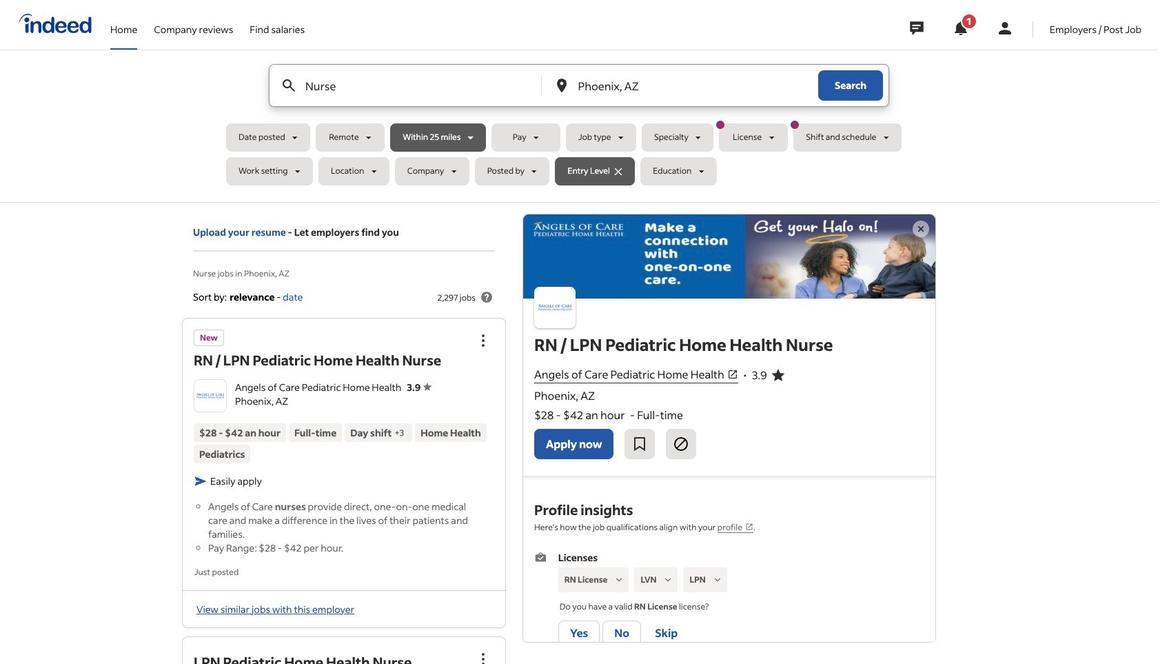 Task type: describe. For each thing, give the bounding box(es) containing it.
angels of care pediatric home health (opens in a new tab) image
[[728, 369, 739, 380]]

Edit location text field
[[576, 65, 791, 106]]

save this job image
[[632, 436, 649, 453]]

not interested image
[[674, 436, 690, 453]]

help icon image
[[479, 289, 495, 306]]

3 missing qualification image from the left
[[712, 574, 724, 586]]

2 missing qualification image from the left
[[662, 574, 675, 586]]

1 missing qualification image from the left
[[613, 574, 626, 586]]

3.9 out of five stars rating image
[[407, 381, 432, 394]]

licenses group
[[535, 550, 925, 649]]

messages unread count 0 image
[[908, 14, 926, 42]]



Task type: locate. For each thing, give the bounding box(es) containing it.
company logo image
[[195, 380, 226, 412]]

1 horizontal spatial missing qualification image
[[662, 574, 675, 586]]

job actions for lpn pediatric home health nurse is collapsed image
[[475, 651, 492, 664]]

angels of care pediatric home health logo image
[[524, 215, 936, 299], [535, 287, 576, 328]]

0 horizontal spatial missing qualification image
[[613, 574, 626, 586]]

missing qualification image
[[613, 574, 626, 586], [662, 574, 675, 586], [712, 574, 724, 586]]

close job details image
[[913, 221, 930, 237]]

None search field
[[226, 64, 933, 191]]

job actions for rn / lpn pediatric home health nurse is collapsed image
[[475, 333, 492, 349]]

search: Job title, keywords, or company text field
[[303, 65, 518, 106]]

profile (opens in a new window) image
[[746, 523, 754, 531]]

2 horizontal spatial missing qualification image
[[712, 574, 724, 586]]



Task type: vqa. For each thing, say whether or not it's contained in the screenshot.
search: Job title, keywords, or company text box
yes



